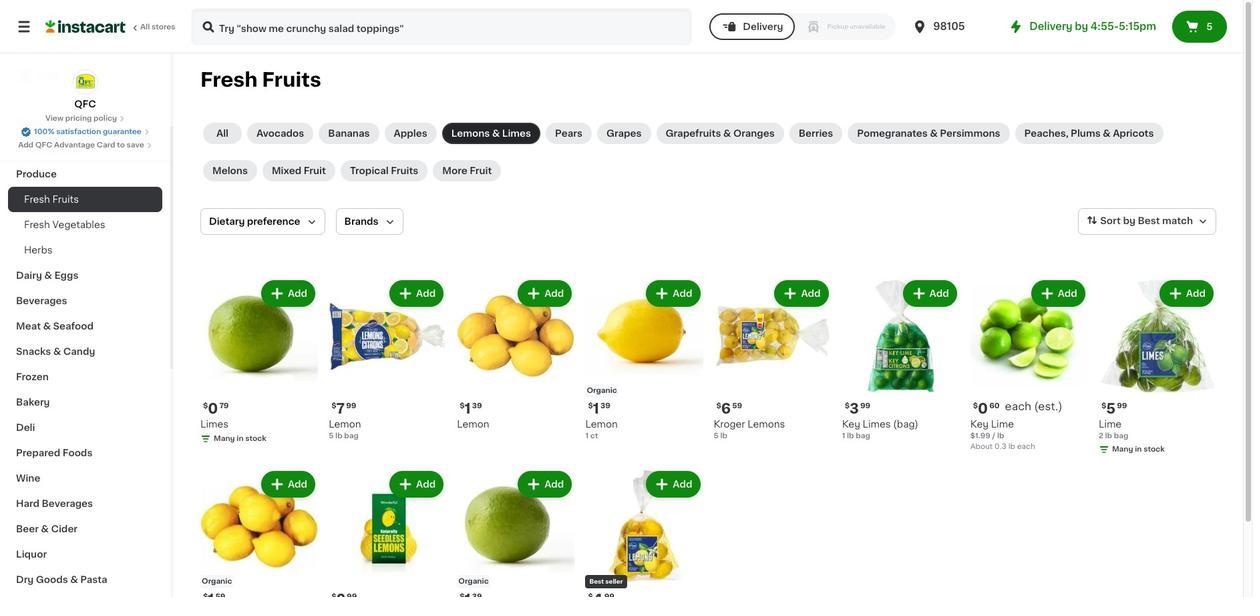 Task type: vqa. For each thing, say whether or not it's contained in the screenshot.
Limes
yes



Task type: locate. For each thing, give the bounding box(es) containing it.
& left oranges
[[724, 129, 731, 138]]

view pricing policy link
[[45, 114, 125, 124]]

lb down 3
[[847, 433, 854, 440]]

& left eggs
[[44, 271, 52, 281]]

key up $1.99
[[971, 420, 989, 430]]

bakery link
[[8, 390, 162, 416]]

fresh fruits up fresh vegetables
[[24, 195, 79, 204]]

fresh fruits up avocados
[[200, 70, 321, 90]]

fruit right mixed
[[304, 166, 326, 176]]

1 key from the left
[[842, 420, 861, 430]]

& up more fruit link
[[492, 129, 500, 138]]

tropical fruits
[[350, 166, 419, 176]]

fruits right 'tropical'
[[391, 166, 419, 176]]

$ inside the $ 6 59
[[717, 403, 722, 410]]

many in stock down lime 2 lb bag
[[1112, 446, 1165, 454]]

many in stock down 79
[[214, 436, 267, 443]]

0 horizontal spatial 39
[[472, 403, 482, 410]]

0 horizontal spatial organic
[[202, 579, 232, 586]]

1 horizontal spatial lemons
[[748, 420, 785, 430]]

mixed
[[272, 166, 301, 176]]

5 button
[[1173, 11, 1227, 43]]

0 for $ 0 79
[[208, 402, 218, 416]]

product group containing 7
[[329, 278, 446, 442]]

0
[[208, 402, 218, 416], [978, 402, 988, 416]]

1 vertical spatial by
[[1123, 217, 1136, 226]]

3 bag from the left
[[1114, 433, 1129, 440]]

3 $ from the left
[[460, 403, 465, 410]]

2 vertical spatial fresh
[[24, 220, 50, 230]]

card
[[97, 142, 115, 149]]

each right 60
[[1005, 402, 1032, 412]]

lemons right kroger
[[748, 420, 785, 430]]

2 $ 1 39 from the left
[[588, 402, 611, 416]]

all link
[[203, 123, 242, 144]]

0 vertical spatial all
[[140, 23, 150, 31]]

add button
[[263, 282, 314, 306], [391, 282, 442, 306], [519, 282, 571, 306], [648, 282, 699, 306], [776, 282, 828, 306], [904, 282, 956, 306], [1033, 282, 1084, 306], [1161, 282, 1213, 306], [263, 473, 314, 497], [391, 473, 442, 497], [519, 473, 571, 497], [648, 473, 699, 497]]

prepared foods link
[[8, 441, 162, 466]]

limes left 'pears'
[[502, 129, 531, 138]]

snacks
[[16, 347, 51, 357]]

best inside button
[[590, 579, 604, 585]]

1 horizontal spatial bag
[[856, 433, 871, 440]]

1 vertical spatial lemons
[[748, 420, 785, 430]]

0 horizontal spatial many
[[214, 436, 235, 443]]

1 fruit from the left
[[304, 166, 326, 176]]

1 horizontal spatial 0
[[978, 402, 988, 416]]

fruit right more
[[470, 166, 492, 176]]

by left the 4:55- at top
[[1075, 21, 1089, 31]]

lime up /
[[991, 420, 1014, 430]]

1 vertical spatial all
[[216, 129, 229, 138]]

fresh inside fresh fruits link
[[24, 195, 50, 204]]

lemon for 7
[[329, 420, 361, 430]]

1 horizontal spatial fresh fruits
[[200, 70, 321, 90]]

1 lemon from the left
[[329, 420, 361, 430]]

99 right 3
[[861, 403, 871, 410]]

qfc down "100%"
[[35, 142, 52, 149]]

1
[[465, 402, 471, 416], [593, 402, 599, 416], [586, 433, 589, 440], [842, 433, 845, 440]]

lb right 2
[[1105, 433, 1113, 440]]

99 for 5
[[1117, 403, 1128, 410]]

all inside 'link'
[[216, 129, 229, 138]]

99 inside $ 7 99
[[346, 403, 356, 410]]

key inside key lime $1.99 / lb about 0.3 lb each
[[971, 420, 989, 430]]

pomegranates & persimmons
[[857, 129, 1001, 138]]

eggs
[[54, 271, 78, 281]]

1 $ from the left
[[203, 403, 208, 410]]

product group
[[200, 278, 318, 448], [329, 278, 446, 442], [457, 278, 575, 432], [586, 278, 703, 442], [714, 278, 832, 442], [842, 278, 960, 442], [971, 278, 1088, 453], [1099, 278, 1217, 458], [200, 469, 318, 598], [329, 469, 446, 598], [457, 469, 575, 598], [586, 469, 703, 598]]

0 horizontal spatial lemon
[[329, 420, 361, 430]]

0 vertical spatial fresh
[[200, 70, 258, 90]]

& inside 'link'
[[930, 129, 938, 138]]

3 lemon from the left
[[586, 420, 618, 430]]

2 0 from the left
[[978, 402, 988, 416]]

0 horizontal spatial lemons
[[451, 129, 490, 138]]

0 horizontal spatial all
[[140, 23, 150, 31]]

lime up 2
[[1099, 420, 1122, 430]]

0 horizontal spatial 99
[[346, 403, 356, 410]]

lb down 7
[[335, 433, 343, 440]]

1 vertical spatial stock
[[1144, 446, 1165, 454]]

fruits up 'avocados' link
[[262, 70, 321, 90]]

each right 0.3
[[1017, 444, 1036, 451]]

0 horizontal spatial fresh fruits
[[24, 195, 79, 204]]

lime inside lime 2 lb bag
[[1099, 420, 1122, 430]]

fresh up herbs
[[24, 220, 50, 230]]

8 $ from the left
[[1102, 403, 1107, 410]]

2 horizontal spatial lemon
[[586, 420, 618, 430]]

$ inside $ 0 60
[[973, 403, 978, 410]]

0 vertical spatial many in stock
[[214, 436, 267, 443]]

0 horizontal spatial 0
[[208, 402, 218, 416]]

0 vertical spatial by
[[1075, 21, 1089, 31]]

dairy
[[16, 271, 42, 281]]

2 bag from the left
[[856, 433, 871, 440]]

& left the pasta at the left bottom of page
[[70, 576, 78, 585]]

add qfc advantage card to save
[[18, 142, 144, 149]]

delivery inside "button"
[[743, 22, 783, 31]]

0 vertical spatial best
[[1138, 217, 1160, 226]]

1 bag from the left
[[344, 433, 359, 440]]

limes down $ 0 79
[[200, 420, 229, 430]]

Search field
[[192, 9, 691, 44]]

fresh fruits link
[[8, 187, 162, 212]]

0 horizontal spatial lime
[[991, 420, 1014, 430]]

0 vertical spatial fruits
[[262, 70, 321, 90]]

1 0 from the left
[[208, 402, 218, 416]]

sort by
[[1101, 217, 1136, 226]]

limes inside key limes (bag) 1 lb bag
[[863, 420, 891, 430]]

0 left 60
[[978, 402, 988, 416]]

/
[[993, 433, 996, 440]]

1 horizontal spatial key
[[971, 420, 989, 430]]

lemon
[[329, 420, 361, 430], [457, 420, 490, 430], [586, 420, 618, 430]]

bag inside key limes (bag) 1 lb bag
[[856, 433, 871, 440]]

7 $ from the left
[[973, 403, 978, 410]]

0 horizontal spatial delivery
[[743, 22, 783, 31]]

0 left 79
[[208, 402, 218, 416]]

hard beverages link
[[8, 492, 162, 517]]

5 inside kroger lemons 5 lb
[[714, 433, 719, 440]]

brands
[[344, 217, 379, 227]]

many down lime 2 lb bag
[[1112, 446, 1134, 454]]

6
[[722, 402, 731, 416]]

2 horizontal spatial fruits
[[391, 166, 419, 176]]

lemon 1 ct
[[586, 420, 618, 440]]

bag right 2
[[1114, 433, 1129, 440]]

herbs
[[24, 246, 53, 255]]

1 vertical spatial fresh
[[24, 195, 50, 204]]

beverages down dairy & eggs
[[16, 297, 67, 306]]

avocados link
[[247, 123, 314, 144]]

bag inside lime 2 lb bag
[[1114, 433, 1129, 440]]

& for seafood
[[43, 322, 51, 331]]

dietary preference button
[[200, 208, 325, 235]]

tropical
[[350, 166, 389, 176]]

99 for 7
[[346, 403, 356, 410]]

satisfaction
[[56, 128, 101, 136]]

service type group
[[710, 13, 896, 40]]

beer & cider link
[[8, 517, 162, 543]]

99 inside $ 5 99
[[1117, 403, 1128, 410]]

meat
[[16, 322, 41, 331]]

1 vertical spatial qfc
[[35, 142, 52, 149]]

99 right 7
[[346, 403, 356, 410]]

5 $ from the left
[[717, 403, 722, 410]]

product group containing 6
[[714, 278, 832, 442]]

$ inside $ 3 99
[[845, 403, 850, 410]]

Best match Sort by field
[[1079, 208, 1217, 235]]

79
[[219, 403, 229, 410]]

None search field
[[191, 8, 692, 45]]

fresh inside fresh vegetables link
[[24, 220, 50, 230]]

lists link
[[8, 63, 162, 90]]

0 horizontal spatial by
[[1075, 21, 1089, 31]]

qfc
[[74, 100, 96, 109], [35, 142, 52, 149]]

2 key from the left
[[971, 420, 989, 430]]

1 horizontal spatial $ 1 39
[[588, 402, 611, 416]]

100% satisfaction guarantee
[[34, 128, 142, 136]]

delivery for delivery by 4:55-5:15pm
[[1030, 21, 1073, 31]]

0 horizontal spatial organic button
[[200, 469, 318, 598]]

2 99 from the left
[[861, 403, 871, 410]]

best left seller
[[590, 579, 604, 585]]

berries link
[[790, 123, 843, 144]]

pears
[[555, 129, 583, 138]]

pomegranates & persimmons link
[[848, 123, 1010, 144]]

1 lime from the left
[[991, 420, 1014, 430]]

lb inside lime 2 lb bag
[[1105, 433, 1113, 440]]

ct
[[590, 433, 598, 440]]

all for all
[[216, 129, 229, 138]]

fruits
[[262, 70, 321, 90], [391, 166, 419, 176], [52, 195, 79, 204]]

each (est.)
[[1005, 402, 1063, 412]]

0 horizontal spatial in
[[237, 436, 244, 443]]

kroger lemons 5 lb
[[714, 420, 785, 440]]

2 lime from the left
[[1099, 420, 1122, 430]]

organic button
[[200, 469, 318, 598], [457, 469, 575, 598]]

foods
[[63, 449, 92, 458]]

5
[[1207, 22, 1213, 31], [1107, 402, 1116, 416], [329, 433, 334, 440], [714, 433, 719, 440]]

key limes (bag) 1 lb bag
[[842, 420, 919, 440]]

0 horizontal spatial fruits
[[52, 195, 79, 204]]

candy
[[63, 347, 95, 357]]

1 vertical spatial in
[[1135, 446, 1142, 454]]

qfc up view pricing policy link
[[74, 100, 96, 109]]

each inside key lime $1.99 / lb about 0.3 lb each
[[1017, 444, 1036, 451]]

1 horizontal spatial all
[[216, 129, 229, 138]]

1 horizontal spatial fruit
[[470, 166, 492, 176]]

1 horizontal spatial best
[[1138, 217, 1160, 226]]

fresh down produce
[[24, 195, 50, 204]]

product group containing 3
[[842, 278, 960, 442]]

& right meat
[[43, 322, 51, 331]]

view
[[45, 115, 64, 122]]

& for limes
[[492, 129, 500, 138]]

best seller
[[590, 579, 623, 585]]

brands button
[[336, 208, 403, 235]]

bag
[[344, 433, 359, 440], [856, 433, 871, 440], [1114, 433, 1129, 440]]

dairy & eggs link
[[8, 263, 162, 289]]

all left stores
[[140, 23, 150, 31]]

2 $ from the left
[[331, 403, 336, 410]]

98105 button
[[912, 8, 992, 45]]

limes down $ 3 99
[[863, 420, 891, 430]]

99 up lime 2 lb bag
[[1117, 403, 1128, 410]]

0 horizontal spatial stock
[[245, 436, 267, 443]]

1 99 from the left
[[346, 403, 356, 410]]

bag for lemon
[[344, 433, 359, 440]]

& left 'persimmons'
[[930, 129, 938, 138]]

0 horizontal spatial best
[[590, 579, 604, 585]]

1 horizontal spatial organic
[[459, 579, 489, 586]]

liquor
[[16, 551, 47, 560]]

dry
[[16, 576, 34, 585]]

2
[[1099, 433, 1104, 440]]

beverages
[[16, 297, 67, 306], [42, 500, 93, 509]]

lb inside lemon 5 lb bag
[[335, 433, 343, 440]]

key down 3
[[842, 420, 861, 430]]

prepared foods
[[16, 449, 92, 458]]

hard beverages
[[16, 500, 93, 509]]

1 $ 1 39 from the left
[[460, 402, 482, 416]]

qfc logo image
[[72, 69, 98, 95]]

organic
[[587, 388, 617, 395], [202, 579, 232, 586], [459, 579, 489, 586]]

bag down $ 7 99
[[344, 433, 359, 440]]

0 horizontal spatial $ 1 39
[[460, 402, 482, 416]]

lb right 0.3
[[1009, 444, 1015, 451]]

bag down $ 3 99
[[856, 433, 871, 440]]

best for best match
[[1138, 217, 1160, 226]]

all stores link
[[45, 8, 176, 45]]

1 horizontal spatial many in stock
[[1112, 446, 1165, 454]]

3 99 from the left
[[1117, 403, 1128, 410]]

key inside key limes (bag) 1 lb bag
[[842, 420, 861, 430]]

limes
[[502, 129, 531, 138], [200, 420, 229, 430], [863, 420, 891, 430]]

0 horizontal spatial bag
[[344, 433, 359, 440]]

all up melons link
[[216, 129, 229, 138]]

lemon for 1
[[586, 420, 618, 430]]

lb inside key limes (bag) 1 lb bag
[[847, 433, 854, 440]]

& left candy
[[53, 347, 61, 357]]

by right sort
[[1123, 217, 1136, 226]]

to
[[117, 142, 125, 149]]

1 horizontal spatial 39
[[601, 403, 611, 410]]

mixed fruit
[[272, 166, 326, 176]]

2 horizontal spatial limes
[[863, 420, 891, 430]]

all
[[140, 23, 150, 31], [216, 129, 229, 138]]

product group containing 5
[[1099, 278, 1217, 458]]

frozen
[[16, 373, 49, 382]]

0 vertical spatial fresh fruits
[[200, 70, 321, 90]]

sort
[[1101, 217, 1121, 226]]

1 horizontal spatial organic button
[[457, 469, 575, 598]]

lemons & limes
[[451, 129, 531, 138]]

melons
[[212, 166, 248, 176]]

many down $ 0 79
[[214, 436, 235, 443]]

1 horizontal spatial by
[[1123, 217, 1136, 226]]

1 vertical spatial many
[[1112, 446, 1134, 454]]

best inside "field"
[[1138, 217, 1160, 226]]

add
[[18, 142, 33, 149], [288, 289, 307, 299], [416, 289, 436, 299], [545, 289, 564, 299], [673, 289, 693, 299], [801, 289, 821, 299], [930, 289, 949, 299], [1058, 289, 1078, 299], [1186, 289, 1206, 299], [288, 480, 307, 490], [416, 480, 436, 490], [545, 480, 564, 490], [673, 480, 693, 490]]

by inside "field"
[[1123, 217, 1136, 226]]

1 vertical spatial each
[[1017, 444, 1036, 451]]

$ 1 39
[[460, 402, 482, 416], [588, 402, 611, 416]]

key lime $1.99 / lb about 0.3 lb each
[[971, 420, 1036, 451]]

1 vertical spatial best
[[590, 579, 604, 585]]

1 horizontal spatial lime
[[1099, 420, 1122, 430]]

2 horizontal spatial 99
[[1117, 403, 1128, 410]]

99 inside $ 3 99
[[861, 403, 871, 410]]

0 horizontal spatial qfc
[[35, 142, 52, 149]]

avocados
[[257, 129, 304, 138]]

peaches,
[[1025, 129, 1069, 138]]

2 horizontal spatial bag
[[1114, 433, 1129, 440]]

6 $ from the left
[[845, 403, 850, 410]]

fruit inside more fruit link
[[470, 166, 492, 176]]

fruits up fresh vegetables
[[52, 195, 79, 204]]

60
[[990, 403, 1000, 410]]

lb down kroger
[[721, 433, 728, 440]]

1 39 from the left
[[472, 403, 482, 410]]

1 horizontal spatial lemon
[[457, 420, 490, 430]]

0 vertical spatial qfc
[[74, 100, 96, 109]]

0 vertical spatial beverages
[[16, 297, 67, 306]]

fruit
[[304, 166, 326, 176], [470, 166, 492, 176]]

$ 6 59
[[717, 402, 742, 416]]

fresh up all 'link'
[[200, 70, 258, 90]]

1 horizontal spatial delivery
[[1030, 21, 1073, 31]]

2 organic button from the left
[[457, 469, 575, 598]]

bananas
[[328, 129, 370, 138]]

0 horizontal spatial key
[[842, 420, 861, 430]]

0 vertical spatial many
[[214, 436, 235, 443]]

fruit inside the mixed fruit link
[[304, 166, 326, 176]]

& right beer
[[41, 525, 49, 535]]

it
[[59, 45, 65, 54]]

lemons up more fruit link
[[451, 129, 490, 138]]

0 horizontal spatial fruit
[[304, 166, 326, 176]]

beverages up cider
[[42, 500, 93, 509]]

meat & seafood
[[16, 322, 94, 331]]

99 for 3
[[861, 403, 871, 410]]

0 for $ 0 60
[[978, 402, 988, 416]]

best left the match
[[1138, 217, 1160, 226]]

(bag)
[[893, 420, 919, 430]]

1 horizontal spatial stock
[[1144, 446, 1165, 454]]

bag inside lemon 5 lb bag
[[344, 433, 359, 440]]

tropical fruits link
[[341, 160, 428, 182]]

1 horizontal spatial 99
[[861, 403, 871, 410]]

2 fruit from the left
[[470, 166, 492, 176]]



Task type: describe. For each thing, give the bounding box(es) containing it.
fresh vegetables link
[[8, 212, 162, 238]]

match
[[1163, 217, 1193, 226]]

again
[[68, 45, 94, 54]]

hard
[[16, 500, 40, 509]]

5:15pm
[[1119, 21, 1157, 31]]

wine link
[[8, 466, 162, 492]]

1 horizontal spatial qfc
[[74, 100, 96, 109]]

0 horizontal spatial many in stock
[[214, 436, 267, 443]]

snacks & candy
[[16, 347, 95, 357]]

advantage
[[54, 142, 95, 149]]

0.3
[[995, 444, 1007, 451]]

4 $ from the left
[[588, 403, 593, 410]]

lemon 5 lb bag
[[329, 420, 361, 440]]

4:55-
[[1091, 21, 1119, 31]]

98105
[[934, 21, 965, 31]]

1 organic button from the left
[[200, 469, 318, 598]]

& for eggs
[[44, 271, 52, 281]]

$1.99
[[971, 433, 991, 440]]

1 vertical spatial fresh fruits
[[24, 195, 79, 204]]

2 lemon from the left
[[457, 420, 490, 430]]

peaches, plums & apricots
[[1025, 129, 1154, 138]]

5 inside 5 button
[[1207, 22, 1213, 31]]

buy it again
[[37, 45, 94, 54]]

$ inside $ 7 99
[[331, 403, 336, 410]]

$ 0 60
[[973, 402, 1000, 416]]

recipes
[[16, 119, 55, 128]]

instacart logo image
[[45, 19, 126, 35]]

2 39 from the left
[[601, 403, 611, 410]]

produce link
[[8, 162, 162, 187]]

qfc link
[[72, 69, 98, 111]]

grapefruits
[[666, 129, 721, 138]]

fresh for fresh vegetables link
[[24, 220, 50, 230]]

1 inside lemon 1 ct
[[586, 433, 589, 440]]

1 horizontal spatial in
[[1135, 446, 1142, 454]]

all for all stores
[[140, 23, 150, 31]]

more fruit link
[[433, 160, 501, 182]]

5 inside lemon 5 lb bag
[[329, 433, 334, 440]]

organic for 2nd organic button from the left
[[459, 579, 489, 586]]

1 inside key limes (bag) 1 lb bag
[[842, 433, 845, 440]]

by for sort
[[1123, 217, 1136, 226]]

vegetables
[[52, 220, 105, 230]]

delivery by 4:55-5:15pm link
[[1008, 19, 1157, 35]]

grapefruits & oranges
[[666, 129, 775, 138]]

$ inside $ 5 99
[[1102, 403, 1107, 410]]

lists
[[37, 71, 60, 81]]

by for delivery
[[1075, 21, 1089, 31]]

berries
[[799, 129, 833, 138]]

0 horizontal spatial limes
[[200, 420, 229, 430]]

pasta
[[80, 576, 107, 585]]

& for persimmons
[[930, 129, 938, 138]]

plums
[[1071, 129, 1101, 138]]

$ 5 99
[[1102, 402, 1128, 416]]

lb right /
[[997, 433, 1005, 440]]

organic for second organic button from the right
[[202, 579, 232, 586]]

delivery by 4:55-5:15pm
[[1030, 21, 1157, 31]]

produce
[[16, 170, 57, 179]]

more
[[443, 166, 468, 176]]

3
[[850, 402, 859, 416]]

1 vertical spatial beverages
[[42, 500, 93, 509]]

$ 3 99
[[845, 402, 871, 416]]

dry goods & pasta link
[[8, 568, 162, 593]]

view pricing policy
[[45, 115, 117, 122]]

0 vertical spatial each
[[1005, 402, 1032, 412]]

wine
[[16, 474, 40, 484]]

more fruit
[[443, 166, 492, 176]]

fruit for mixed fruit
[[304, 166, 326, 176]]

stores
[[152, 23, 176, 31]]

key for limes
[[842, 420, 861, 430]]

0 vertical spatial lemons
[[451, 129, 490, 138]]

1 horizontal spatial many
[[1112, 446, 1134, 454]]

guarantee
[[103, 128, 142, 136]]

1 horizontal spatial limes
[[502, 129, 531, 138]]

best for best seller
[[590, 579, 604, 585]]

best match
[[1138, 217, 1193, 226]]

liquor link
[[8, 543, 162, 568]]

grapes link
[[597, 123, 651, 144]]

buy it again link
[[8, 36, 162, 63]]

2 vertical spatial fruits
[[52, 195, 79, 204]]

dry goods & pasta
[[16, 576, 107, 585]]

lemons inside kroger lemons 5 lb
[[748, 420, 785, 430]]

(est.)
[[1034, 402, 1063, 412]]

key for lime
[[971, 420, 989, 430]]

100% satisfaction guarantee button
[[21, 124, 150, 138]]

herbs link
[[8, 238, 162, 263]]

7
[[336, 402, 345, 416]]

oranges
[[734, 129, 775, 138]]

fruit for more fruit
[[470, 166, 492, 176]]

pomegranates
[[857, 129, 928, 138]]

lb inside kroger lemons 5 lb
[[721, 433, 728, 440]]

$0.60 each (estimated) element
[[971, 401, 1088, 418]]

melons link
[[203, 160, 257, 182]]

deli
[[16, 424, 35, 433]]

dietary preference
[[209, 217, 300, 227]]

mixed fruit link
[[263, 160, 335, 182]]

save
[[127, 142, 144, 149]]

seafood
[[53, 322, 94, 331]]

& for candy
[[53, 347, 61, 357]]

cider
[[51, 525, 78, 535]]

thanksgiving
[[16, 144, 80, 154]]

dairy & eggs
[[16, 271, 78, 281]]

kroger
[[714, 420, 745, 430]]

pricing
[[65, 115, 92, 122]]

& for oranges
[[724, 129, 731, 138]]

1 horizontal spatial fruits
[[262, 70, 321, 90]]

1 vertical spatial many in stock
[[1112, 446, 1165, 454]]

& right plums
[[1103, 129, 1111, 138]]

lime inside key lime $1.99 / lb about 0.3 lb each
[[991, 420, 1014, 430]]

$ 7 99
[[331, 402, 356, 416]]

& for cider
[[41, 525, 49, 535]]

0 vertical spatial in
[[237, 436, 244, 443]]

beer & cider
[[16, 525, 78, 535]]

delivery for delivery
[[743, 22, 783, 31]]

buy
[[37, 45, 56, 54]]

1 vertical spatial fruits
[[391, 166, 419, 176]]

0 vertical spatial stock
[[245, 436, 267, 443]]

fresh for fresh fruits link
[[24, 195, 50, 204]]

2 horizontal spatial organic
[[587, 388, 617, 395]]

bag for lime
[[1114, 433, 1129, 440]]

100%
[[34, 128, 54, 136]]

fresh vegetables
[[24, 220, 105, 230]]

grapefruits & oranges link
[[657, 123, 784, 144]]

persimmons
[[940, 129, 1001, 138]]

$ inside $ 0 79
[[203, 403, 208, 410]]



